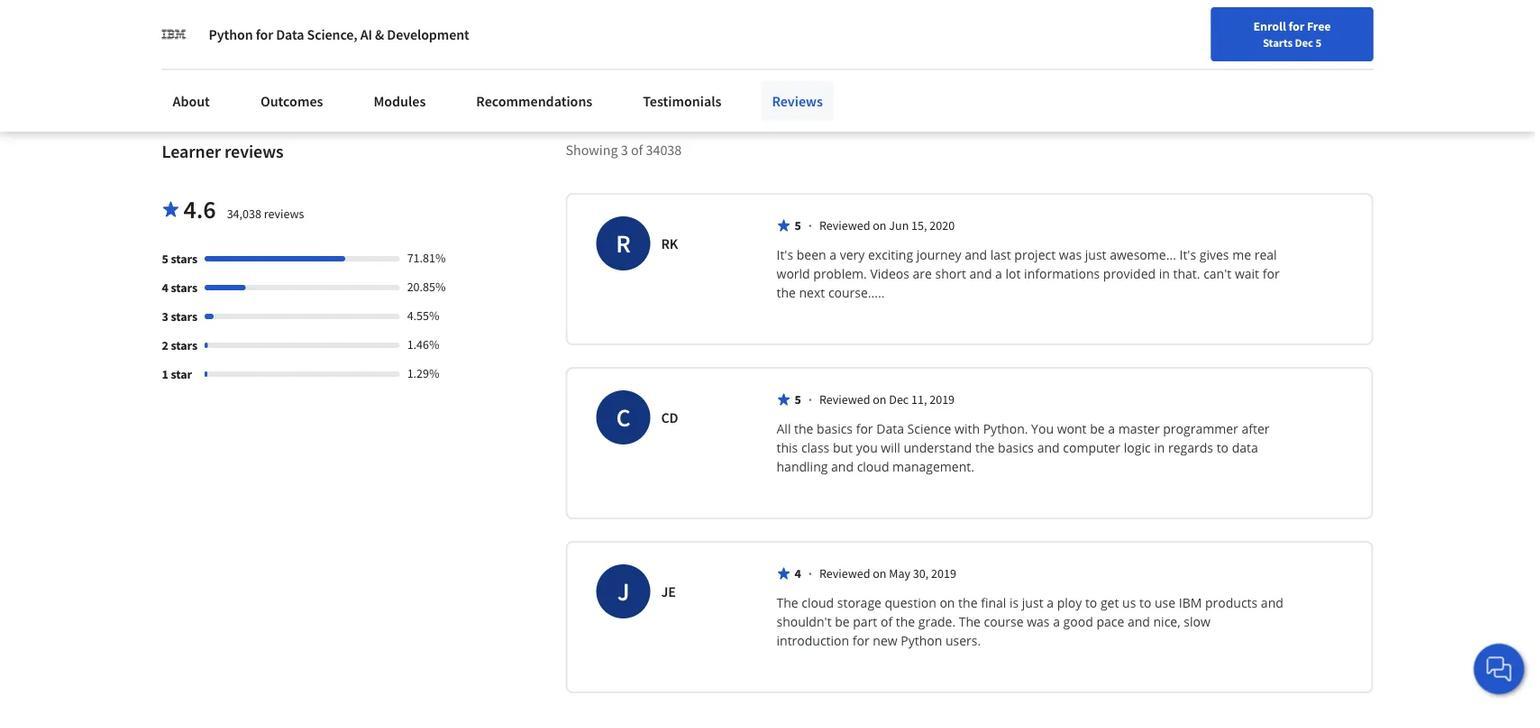 Task type: describe. For each thing, give the bounding box(es) containing it.
data inside "all the basics for data science with python. you wont be a master programmer after this class but you will understand the basics and computer logic in regards to data handling and cloud management."
[[877, 421, 905, 438]]

the inside it's been a very exciting journey and last project was just awesome... it's gives me real world problem. videos are short and a lot informations provided in that. can't wait for the next course.....
[[777, 284, 796, 302]]

all
[[777, 421, 791, 438]]

reviews link
[[762, 81, 834, 121]]

outcomes
[[261, 92, 323, 110]]

learner
[[162, 141, 221, 163]]

english
[[1190, 20, 1234, 38]]

showing
[[566, 141, 618, 159]]

1 it's from the left
[[777, 247, 794, 264]]

grade.
[[919, 614, 956, 631]]

understand
[[904, 440, 973, 457]]

0 horizontal spatial python
[[209, 25, 253, 43]]

reviewed for r
[[820, 218, 871, 234]]

management.
[[893, 458, 975, 476]]

enroll for free starts dec 5
[[1254, 18, 1332, 50]]

reviewed on jun 15, 2020
[[820, 218, 955, 234]]

on for j
[[873, 566, 887, 582]]

shouldn't
[[777, 614, 832, 631]]

for inside enroll for free starts dec 5
[[1289, 18, 1305, 34]]

a inside "all the basics for data science with python. you wont be a master programmer after this class but you will understand the basics and computer logic in regards to data handling and cloud management."
[[1109, 421, 1116, 438]]

outcomes link
[[250, 81, 334, 121]]

problem.
[[814, 265, 867, 283]]

and down but
[[832, 458, 854, 476]]

just inside it's been a very exciting journey and last project was just awesome... it's gives me real world problem. videos are short and a lot informations provided in that. can't wait for the next course.....
[[1086, 247, 1107, 264]]

all the basics for data science with python. you wont be a master programmer after this class but you will understand the basics and computer logic in regards to data handling and cloud management.
[[777, 421, 1274, 476]]

recommendations link
[[466, 81, 604, 121]]

reviews
[[772, 92, 823, 110]]

to inside "all the basics for data science with python. you wont be a master programmer after this class but you will understand the basics and computer logic in regards to data handling and cloud management."
[[1217, 440, 1229, 457]]

0 vertical spatial the
[[777, 595, 799, 612]]

the left the final
[[959, 595, 978, 612]]

new
[[873, 633, 898, 650]]

this
[[777, 440, 798, 457]]

showing 3 of 34038
[[566, 141, 682, 159]]

project
[[1015, 247, 1056, 264]]

4.55%
[[407, 308, 440, 324]]

15,
[[912, 218, 928, 234]]

enroll
[[1254, 18, 1287, 34]]

modules
[[374, 92, 426, 110]]

0 horizontal spatial to
[[1086, 595, 1098, 612]]

rk
[[662, 235, 678, 253]]

may
[[889, 566, 911, 582]]

get
[[1101, 595, 1120, 612]]

pace
[[1097, 614, 1125, 631]]

star
[[171, 366, 192, 383]]

5 up the this
[[795, 392, 802, 408]]

science
[[908, 421, 952, 438]]

in for r
[[1160, 265, 1171, 283]]

gives
[[1200, 247, 1230, 264]]

1
[[162, 366, 168, 383]]

course
[[984, 614, 1024, 631]]

0 vertical spatial data
[[276, 25, 304, 43]]

4 for 4 stars
[[162, 280, 168, 296]]

for inside the cloud storage question on the final is just a ploy to get us to use ibm products and shouldn't be part of the grade. the course was a good pace and nice, slow introduction for new python users.
[[853, 633, 870, 650]]

starts
[[1263, 35, 1293, 50]]

lot
[[1006, 265, 1021, 283]]

it's been a very exciting journey and last project was just awesome... it's gives me real world problem. videos are short and a lot informations provided in that. can't wait for the next course.....
[[777, 247, 1284, 302]]

1 horizontal spatial 3
[[621, 141, 628, 159]]

be inside "all the basics for data science with python. you wont be a master programmer after this class but you will understand the basics and computer logic in regards to data handling and cloud management."
[[1090, 421, 1105, 438]]

reviewed on may 30, 2019
[[820, 566, 957, 582]]

users.
[[946, 633, 981, 650]]

c
[[616, 402, 631, 434]]

journey
[[917, 247, 962, 264]]

that.
[[1174, 265, 1201, 283]]

0 horizontal spatial of
[[631, 141, 643, 159]]

the right all
[[795, 421, 814, 438]]

and down the us
[[1128, 614, 1151, 631]]

11,
[[912, 392, 927, 408]]

been
[[797, 247, 827, 264]]

provided
[[1104, 265, 1156, 283]]

was inside it's been a very exciting journey and last project was just awesome... it's gives me real world problem. videos are short and a lot informations provided in that. can't wait for the next course.....
[[1059, 247, 1082, 264]]

a left good at the bottom of page
[[1054, 614, 1061, 631]]

was inside the cloud storage question on the final is just a ploy to get us to use ibm products and shouldn't be part of the grade. the course was a good pace and nice, slow introduction for new python users.
[[1027, 614, 1050, 631]]

for left science,
[[256, 25, 273, 43]]

logic
[[1124, 440, 1151, 457]]

informations
[[1025, 265, 1100, 283]]

the down with
[[976, 440, 995, 457]]

dec inside enroll for free starts dec 5
[[1295, 35, 1314, 50]]

1 vertical spatial dec
[[889, 392, 909, 408]]

4 stars
[[162, 280, 198, 296]]

stars for 2 stars
[[171, 338, 198, 354]]

cloud inside the cloud storage question on the final is just a ploy to get us to use ibm products and shouldn't be part of the grade. the course was a good pace and nice, slow introduction for new python users.
[[802, 595, 834, 612]]

2019 for c
[[930, 392, 955, 408]]

show notifications image
[[1292, 23, 1314, 44]]

about link
[[162, 81, 221, 121]]

recommendations
[[477, 92, 593, 110]]

on inside the cloud storage question on the final is just a ploy to get us to use ibm products and shouldn't be part of the grade. the course was a good pace and nice, slow introduction for new python users.
[[940, 595, 955, 612]]

reviews for 34,038 reviews
[[264, 206, 304, 222]]

english button
[[1157, 0, 1266, 59]]

stars for 4 stars
[[171, 280, 198, 296]]

science,
[[307, 25, 358, 43]]

je
[[662, 583, 676, 601]]

products
[[1206, 595, 1258, 612]]

in for c
[[1155, 440, 1166, 457]]

about
[[173, 92, 210, 110]]

reviewed on dec 11, 2019
[[820, 392, 955, 408]]

but
[[833, 440, 853, 457]]

computer
[[1064, 440, 1121, 457]]

can't
[[1204, 265, 1232, 283]]

on for r
[[873, 218, 887, 234]]

learner reviews
[[162, 141, 284, 163]]

master
[[1119, 421, 1160, 438]]

python for data science, ai & development
[[209, 25, 470, 43]]

testimonials
[[643, 92, 722, 110]]

1 horizontal spatial basics
[[998, 440, 1034, 457]]

course.....
[[829, 284, 885, 302]]

2019 for j
[[932, 566, 957, 582]]

stars for 5 stars
[[171, 251, 198, 267]]

cd
[[662, 409, 679, 427]]

34,038 reviews
[[227, 206, 304, 222]]

&
[[375, 25, 384, 43]]

2 it's from the left
[[1180, 247, 1197, 264]]



Task type: vqa. For each thing, say whether or not it's contained in the screenshot.


Task type: locate. For each thing, give the bounding box(es) containing it.
0 horizontal spatial basics
[[817, 421, 853, 438]]

the
[[777, 284, 796, 302], [795, 421, 814, 438], [976, 440, 995, 457], [959, 595, 978, 612], [896, 614, 916, 631]]

slow
[[1184, 614, 1211, 631]]

1 horizontal spatial dec
[[1295, 35, 1314, 50]]

0 vertical spatial basics
[[817, 421, 853, 438]]

reviewed up but
[[820, 392, 871, 408]]

a left lot
[[996, 265, 1003, 283]]

world
[[777, 265, 810, 283]]

wont
[[1058, 421, 1087, 438]]

free
[[1308, 18, 1332, 34]]

1 horizontal spatial it's
[[1180, 247, 1197, 264]]

30,
[[913, 566, 929, 582]]

was right course
[[1027, 614, 1050, 631]]

stars
[[171, 251, 198, 267], [171, 280, 198, 296], [171, 309, 198, 325], [171, 338, 198, 354]]

1 vertical spatial be
[[835, 614, 850, 631]]

stars down 5 stars
[[171, 280, 198, 296]]

0 horizontal spatial the
[[777, 595, 799, 612]]

2 vertical spatial reviewed
[[820, 566, 871, 582]]

5 stars
[[162, 251, 198, 267]]

4 stars from the top
[[171, 338, 198, 354]]

0 vertical spatial 3
[[621, 141, 628, 159]]

programmer
[[1164, 421, 1239, 438]]

very
[[840, 247, 865, 264]]

34,038
[[227, 206, 261, 222]]

on left jun
[[873, 218, 887, 234]]

for up you
[[856, 421, 874, 438]]

2 stars from the top
[[171, 280, 198, 296]]

basics
[[817, 421, 853, 438], [998, 440, 1034, 457]]

in
[[1160, 265, 1171, 283], [1155, 440, 1166, 457]]

wait
[[1235, 265, 1260, 283]]

class
[[802, 440, 830, 457]]

and right products
[[1262, 595, 1284, 612]]

basics up but
[[817, 421, 853, 438]]

reviewed
[[820, 218, 871, 234], [820, 392, 871, 408], [820, 566, 871, 582]]

0 horizontal spatial data
[[276, 25, 304, 43]]

on left may
[[873, 566, 887, 582]]

2 horizontal spatial to
[[1217, 440, 1229, 457]]

0 horizontal spatial be
[[835, 614, 850, 631]]

just right is
[[1023, 595, 1044, 612]]

jun
[[889, 218, 909, 234]]

5 up 4 stars
[[162, 251, 168, 267]]

a left very
[[830, 247, 837, 264]]

1 vertical spatial 3
[[162, 309, 168, 325]]

1.46%
[[407, 337, 440, 353]]

data
[[276, 25, 304, 43], [877, 421, 905, 438]]

1 vertical spatial just
[[1023, 595, 1044, 612]]

ploy
[[1058, 595, 1082, 612]]

of up 'new'
[[881, 614, 893, 631]]

0 vertical spatial 2019
[[930, 392, 955, 408]]

1 stars from the top
[[171, 251, 198, 267]]

0 horizontal spatial cloud
[[802, 595, 834, 612]]

part
[[853, 614, 878, 631]]

final
[[981, 595, 1007, 612]]

0 vertical spatial python
[[209, 25, 253, 43]]

to left get
[[1086, 595, 1098, 612]]

34038
[[646, 141, 682, 159]]

data left science,
[[276, 25, 304, 43]]

after
[[1242, 421, 1270, 438]]

1 vertical spatial cloud
[[802, 595, 834, 612]]

on
[[873, 218, 887, 234], [873, 392, 887, 408], [873, 566, 887, 582], [940, 595, 955, 612]]

of inside the cloud storage question on the final is just a ploy to get us to use ibm products and shouldn't be part of the grade. the course was a good pace and nice, slow introduction for new python users.
[[881, 614, 893, 631]]

python right ibm "icon"
[[209, 25, 253, 43]]

and down the you
[[1038, 440, 1060, 457]]

cloud inside "all the basics for data science with python. you wont be a master programmer after this class but you will understand the basics and computer logic in regards to data handling and cloud management."
[[857, 458, 890, 476]]

dec left 11,
[[889, 392, 909, 408]]

for
[[1289, 18, 1305, 34], [256, 25, 273, 43], [1263, 265, 1280, 283], [856, 421, 874, 438], [853, 633, 870, 650]]

data
[[1233, 440, 1259, 457]]

basics down python.
[[998, 440, 1034, 457]]

reviews right "34,038"
[[264, 206, 304, 222]]

0 vertical spatial of
[[631, 141, 643, 159]]

0 horizontal spatial just
[[1023, 595, 1044, 612]]

of left 34038
[[631, 141, 643, 159]]

stars for 3 stars
[[171, 309, 198, 325]]

the down question
[[896, 614, 916, 631]]

1 horizontal spatial the
[[959, 614, 981, 631]]

1 horizontal spatial was
[[1059, 247, 1082, 264]]

1 vertical spatial basics
[[998, 440, 1034, 457]]

5 down free
[[1316, 35, 1322, 50]]

and left "last"
[[965, 247, 988, 264]]

in inside "all the basics for data science with python. you wont be a master programmer after this class but you will understand the basics and computer logic in regards to data handling and cloud management."
[[1155, 440, 1166, 457]]

1 horizontal spatial of
[[881, 614, 893, 631]]

cloud down you
[[857, 458, 890, 476]]

1 vertical spatial python
[[901, 633, 943, 650]]

0 vertical spatial be
[[1090, 421, 1105, 438]]

python
[[209, 25, 253, 43], [901, 633, 943, 650]]

2
[[162, 338, 168, 354]]

1 vertical spatial was
[[1027, 614, 1050, 631]]

development
[[387, 25, 470, 43]]

to right the us
[[1140, 595, 1152, 612]]

3 reviewed from the top
[[820, 566, 871, 582]]

0 vertical spatial 4
[[162, 280, 168, 296]]

reviews right learner
[[225, 141, 284, 163]]

0 vertical spatial dec
[[1295, 35, 1314, 50]]

2020
[[930, 218, 955, 234]]

3 up 2
[[162, 309, 168, 325]]

regards
[[1169, 440, 1214, 457]]

1 horizontal spatial cloud
[[857, 458, 890, 476]]

0 vertical spatial was
[[1059, 247, 1082, 264]]

python.
[[984, 421, 1029, 438]]

1 horizontal spatial to
[[1140, 595, 1152, 612]]

5 up been on the right top
[[795, 218, 802, 234]]

introduction
[[777, 633, 850, 650]]

on for c
[[873, 392, 887, 408]]

4 for 4
[[795, 566, 802, 582]]

1 vertical spatial reviews
[[264, 206, 304, 222]]

in left that.
[[1160, 265, 1171, 283]]

to
[[1217, 440, 1229, 457], [1086, 595, 1098, 612], [1140, 595, 1152, 612]]

are
[[913, 265, 932, 283]]

question
[[885, 595, 937, 612]]

0 vertical spatial reviews
[[225, 141, 284, 163]]

for down the part
[[853, 633, 870, 650]]

1 vertical spatial data
[[877, 421, 905, 438]]

1.29%
[[407, 366, 440, 382]]

to left data
[[1217, 440, 1229, 457]]

2019 right 30,
[[932, 566, 957, 582]]

python inside the cloud storage question on the final is just a ploy to get us to use ibm products and shouldn't be part of the grade. the course was a good pace and nice, slow introduction for new python users.
[[901, 633, 943, 650]]

2 reviewed from the top
[[820, 392, 871, 408]]

ibm image
[[162, 22, 187, 47]]

0 horizontal spatial 4
[[162, 280, 168, 296]]

a up computer
[[1109, 421, 1116, 438]]

0 horizontal spatial 3
[[162, 309, 168, 325]]

a left ploy
[[1047, 595, 1054, 612]]

3 stars
[[162, 309, 198, 325]]

testimonials link
[[632, 81, 733, 121]]

5 inside enroll for free starts dec 5
[[1316, 35, 1322, 50]]

1 vertical spatial in
[[1155, 440, 1166, 457]]

for down real
[[1263, 265, 1280, 283]]

0 vertical spatial in
[[1160, 265, 1171, 283]]

it's up that.
[[1180, 247, 1197, 264]]

0 vertical spatial reviewed
[[820, 218, 871, 234]]

0 horizontal spatial dec
[[889, 392, 909, 408]]

0 vertical spatial cloud
[[857, 458, 890, 476]]

in inside it's been a very exciting journey and last project was just awesome... it's gives me real world problem. videos are short and a lot informations provided in that. can't wait for the next course.....
[[1160, 265, 1171, 283]]

1 reviewed from the top
[[820, 218, 871, 234]]

dec down free
[[1295, 35, 1314, 50]]

data up will
[[877, 421, 905, 438]]

0 horizontal spatial it's
[[777, 247, 794, 264]]

0 vertical spatial just
[[1086, 247, 1107, 264]]

None search field
[[257, 11, 690, 47]]

1 horizontal spatial data
[[877, 421, 905, 438]]

reviewed up very
[[820, 218, 871, 234]]

me
[[1233, 247, 1252, 264]]

good
[[1064, 614, 1094, 631]]

it's up world
[[777, 247, 794, 264]]

is
[[1010, 595, 1019, 612]]

the down world
[[777, 284, 796, 302]]

1 horizontal spatial python
[[901, 633, 943, 650]]

5
[[1316, 35, 1322, 50], [795, 218, 802, 234], [162, 251, 168, 267], [795, 392, 802, 408]]

the cloud storage question on the final is just a ploy to get us to use ibm products and shouldn't be part of the grade. the course was a good pace and nice, slow introduction for new python users.
[[777, 595, 1287, 650]]

modules link
[[363, 81, 437, 121]]

storage
[[838, 595, 882, 612]]

it's
[[777, 247, 794, 264], [1180, 247, 1197, 264]]

stars right 2
[[171, 338, 198, 354]]

reviews for learner reviews
[[225, 141, 284, 163]]

for inside it's been a very exciting journey and last project was just awesome... it's gives me real world problem. videos are short and a lot informations provided in that. can't wait for the next course.....
[[1263, 265, 1280, 283]]

be up computer
[[1090, 421, 1105, 438]]

1 vertical spatial reviewed
[[820, 392, 871, 408]]

j
[[617, 576, 630, 608]]

handling
[[777, 458, 828, 476]]

last
[[991, 247, 1012, 264]]

a
[[830, 247, 837, 264], [996, 265, 1003, 283], [1109, 421, 1116, 438], [1047, 595, 1054, 612], [1054, 614, 1061, 631]]

1 horizontal spatial be
[[1090, 421, 1105, 438]]

ibm
[[1179, 595, 1202, 612]]

was up 'informations'
[[1059, 247, 1082, 264]]

0 horizontal spatial was
[[1027, 614, 1050, 631]]

just up provided
[[1086, 247, 1107, 264]]

3 stars from the top
[[171, 309, 198, 325]]

1 vertical spatial of
[[881, 614, 893, 631]]

you
[[1032, 421, 1054, 438]]

will
[[881, 440, 901, 457]]

us
[[1123, 595, 1137, 612]]

4
[[162, 280, 168, 296], [795, 566, 802, 582]]

dec
[[1295, 35, 1314, 50], [889, 392, 909, 408]]

on up grade.
[[940, 595, 955, 612]]

4.6
[[184, 194, 216, 225]]

r
[[616, 228, 631, 260]]

and down "last"
[[970, 265, 992, 283]]

exciting
[[868, 247, 914, 264]]

short
[[936, 265, 967, 283]]

1 star
[[162, 366, 192, 383]]

be inside the cloud storage question on the final is just a ploy to get us to use ibm products and shouldn't be part of the grade. the course was a good pace and nice, slow introduction for new python users.
[[835, 614, 850, 631]]

with
[[955, 421, 980, 438]]

2019 right 11,
[[930, 392, 955, 408]]

videos
[[871, 265, 910, 283]]

python down grade.
[[901, 633, 943, 650]]

reviewed for j
[[820, 566, 871, 582]]

cloud up shouldn't at the right bottom
[[802, 595, 834, 612]]

3 right showing
[[621, 141, 628, 159]]

in right logic on the right of page
[[1155, 440, 1166, 457]]

for left free
[[1289, 18, 1305, 34]]

4 down 5 stars
[[162, 280, 168, 296]]

2 stars
[[162, 338, 198, 354]]

the up the users.
[[959, 614, 981, 631]]

use
[[1155, 595, 1176, 612]]

1 vertical spatial 2019
[[932, 566, 957, 582]]

be left the part
[[835, 614, 850, 631]]

4 up shouldn't at the right bottom
[[795, 566, 802, 582]]

stars up 4 stars
[[171, 251, 198, 267]]

1 horizontal spatial just
[[1086, 247, 1107, 264]]

reviewed for c
[[820, 392, 871, 408]]

chat with us image
[[1485, 655, 1514, 684]]

on left 11,
[[873, 392, 887, 408]]

the
[[777, 595, 799, 612], [959, 614, 981, 631]]

1 horizontal spatial 4
[[795, 566, 802, 582]]

ai
[[361, 25, 372, 43]]

1 vertical spatial the
[[959, 614, 981, 631]]

the up shouldn't at the right bottom
[[777, 595, 799, 612]]

reviewed up "storage" in the bottom of the page
[[820, 566, 871, 582]]

1 vertical spatial 4
[[795, 566, 802, 582]]

be
[[1090, 421, 1105, 438], [835, 614, 850, 631]]

for inside "all the basics for data science with python. you wont be a master programmer after this class but you will understand the basics and computer logic in regards to data handling and cloud management."
[[856, 421, 874, 438]]

just inside the cloud storage question on the final is just a ploy to get us to use ibm products and shouldn't be part of the grade. the course was a good pace and nice, slow introduction for new python users.
[[1023, 595, 1044, 612]]

stars down 4 stars
[[171, 309, 198, 325]]

nice,
[[1154, 614, 1181, 631]]



